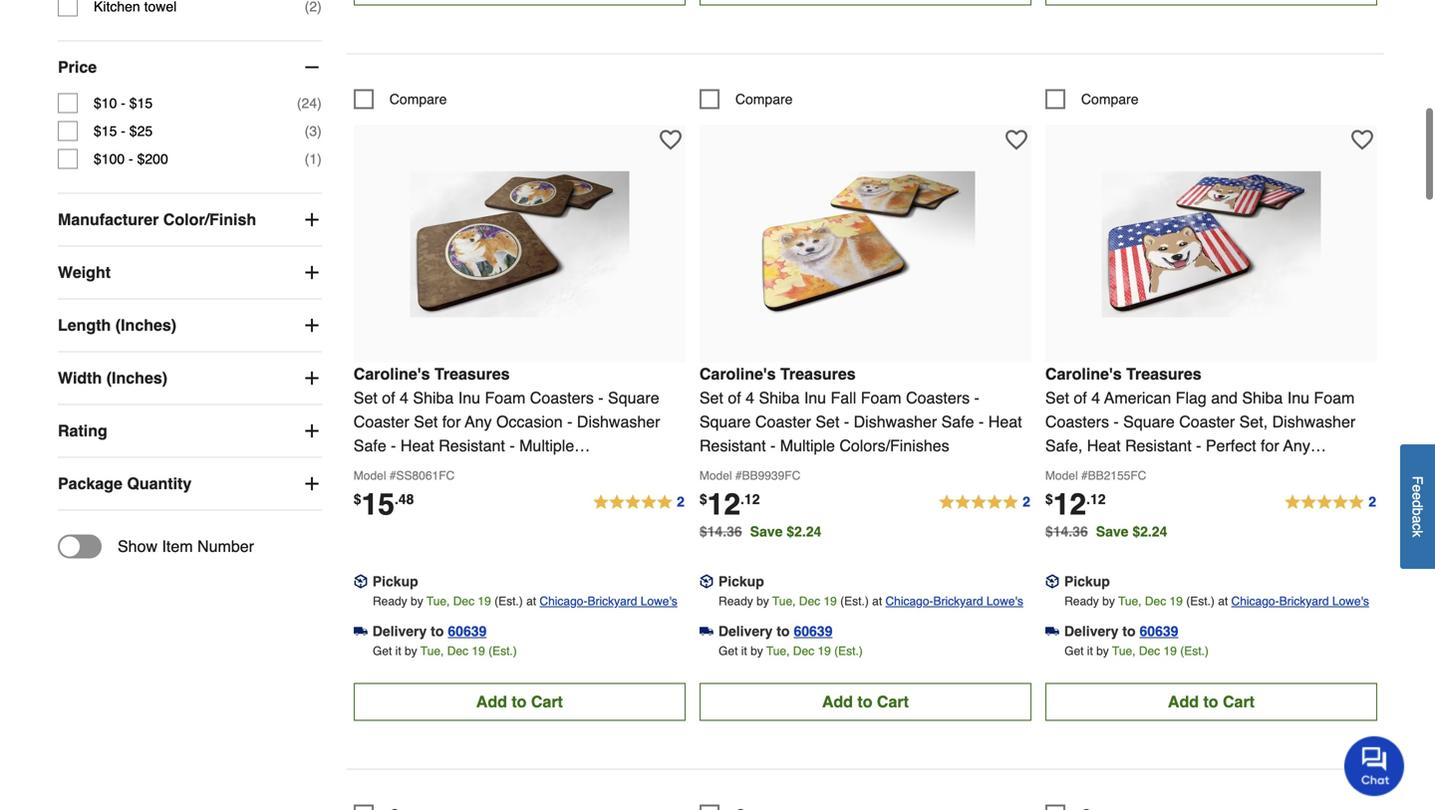 Task type: vqa. For each thing, say whether or not it's contained in the screenshot.
Order
no



Task type: locate. For each thing, give the bounding box(es) containing it.
3 chicago- from the left
[[1232, 595, 1280, 609]]

square
[[608, 389, 660, 407], [700, 413, 751, 431], [1124, 413, 1175, 431]]

1 horizontal spatial dishwasher
[[854, 413, 937, 431]]

4 up the model # bb9939fc
[[746, 389, 755, 407]]

delivery to 60639
[[373, 623, 487, 639], [719, 623, 833, 639], [1065, 623, 1179, 639]]

e
[[1410, 485, 1426, 492], [1410, 492, 1426, 500]]

plus image
[[302, 210, 322, 230], [302, 368, 322, 388], [302, 474, 322, 494]]

$15 down $10
[[94, 123, 117, 139]]

1 horizontal spatial coaster
[[756, 413, 811, 431]]

(
[[297, 95, 302, 111], [305, 123, 309, 139], [305, 151, 309, 167]]

caroline's inside caroline's treasures set of 4 shiba inu fall foam coasters - square coaster set - dishwasher safe - heat resistant - multiple colors/finishes
[[700, 365, 776, 383]]

for inside "caroline's treasures set of 4 american flag and shiba inu foam coasters - square coaster set, dishwasher safe, heat resistant - perfect for any occasion model # bb2155fc"
[[1261, 437, 1280, 455]]

2 horizontal spatial get
[[1065, 644, 1084, 658]]

1 dishwasher from the left
[[577, 413, 660, 431]]

of inside "caroline's treasures set of 4 american flag and shiba inu foam coasters - square coaster set, dishwasher safe, heat resistant - perfect for any occasion model # bb2155fc"
[[1074, 389, 1087, 407]]

save
[[750, 524, 783, 540], [1096, 524, 1129, 540]]

foam
[[485, 389, 526, 407], [861, 389, 902, 407], [1314, 389, 1355, 407]]

2 for 3rd 5 stars image from right
[[677, 494, 685, 510]]

save down 'bb2155fc'
[[1096, 524, 1129, 540]]

actual price $12.12 element for 2nd 5 stars image from the left was price $14.36 element
[[700, 487, 760, 522]]

lowe's
[[641, 595, 678, 609], [987, 595, 1024, 609], [1333, 595, 1370, 609]]

1 add to cart from the left
[[476, 693, 563, 711]]

3 plus image from the top
[[302, 421, 322, 441]]

model up 15
[[354, 469, 386, 483]]

0 horizontal spatial 60639
[[448, 623, 487, 639]]

truck filled image for 2nd pickup image from the left
[[1046, 625, 1060, 639]]

2 horizontal spatial 60639 button
[[1140, 621, 1179, 641]]

0 horizontal spatial ready by tue, dec 19 (est.) at chicago-brickyard lowe's
[[373, 595, 678, 609]]

of for square
[[728, 389, 741, 407]]

plus image for width (inches)
[[302, 368, 322, 388]]

$ down the model # bb9939fc
[[700, 491, 707, 507]]

resistant up ss8061fc
[[439, 437, 505, 455]]

$14.36 save $2.24 for 3rd 5 stars image
[[1046, 524, 1168, 540]]

perfect
[[1206, 437, 1257, 455]]

plus image inside "manufacturer color/finish" button
[[302, 210, 322, 230]]

plus image inside width (inches) button
[[302, 368, 322, 388]]

1 ready from the left
[[373, 595, 407, 609]]

plus image
[[302, 263, 322, 283], [302, 316, 322, 336], [302, 421, 322, 441]]

treasures inside caroline's treasures set of 4 shiba inu fall foam coasters - square coaster set - dishwasher safe - heat resistant - multiple colors/finishes
[[781, 365, 856, 383]]

5 stars image
[[592, 491, 686, 515], [938, 491, 1032, 515], [1284, 491, 1378, 515]]

save down the "bb9939fc" at bottom right
[[750, 524, 783, 540]]

1 save from the left
[[750, 524, 783, 540]]

) up 3
[[317, 95, 322, 111]]

1002161944 element
[[1046, 89, 1139, 109]]

for up ss8061fc
[[442, 413, 461, 431]]

1 resistant from the left
[[439, 437, 505, 455]]

price button
[[58, 41, 322, 93]]

2 .12 from the left
[[1087, 491, 1106, 507]]

caroline's treasures set of 4 american flag and shiba inu foam coasters - square coaster set, dishwasher safe, heat resistant - perfect for any occasion image
[[1102, 135, 1321, 354]]

2 brickyard from the left
[[934, 595, 984, 609]]

heat for safe,
[[1087, 437, 1121, 455]]

1 chicago-brickyard lowe's button from the left
[[540, 592, 678, 612]]

compare
[[390, 91, 447, 107], [736, 91, 793, 107], [1082, 91, 1139, 107]]

1 horizontal spatial add
[[822, 693, 853, 711]]

add for 3rd add to cart 'button' from the left
[[1168, 693, 1199, 711]]

1 60639 button from the left
[[448, 621, 487, 641]]

package quantity
[[58, 475, 192, 493]]

compare inside 1002121396 element
[[390, 91, 447, 107]]

$ left the .48
[[354, 491, 361, 507]]

3 shiba from the left
[[1243, 389, 1283, 407]]

3 caroline's from the left
[[1046, 365, 1122, 383]]

4 inside caroline's treasures set of 4 shiba inu foam coasters - square coaster set for any occasion - dishwasher safe - heat resistant - multiple colors/finishes model # ss8061fc
[[400, 389, 409, 407]]

2 it from the left
[[741, 644, 747, 658]]

1 actual price $12.12 element from the left
[[700, 487, 760, 522]]

multiple inside caroline's treasures set of 4 shiba inu foam coasters - square coaster set for any occasion - dishwasher safe - heat resistant - multiple colors/finishes model # ss8061fc
[[520, 437, 574, 455]]

1 e from the top
[[1410, 485, 1426, 492]]

1 vertical spatial occasion
[[1046, 460, 1112, 479]]

1 cart from the left
[[531, 693, 563, 711]]

chicago- for 2nd pickup image from the left
[[1232, 595, 1280, 609]]

$ 12 .12
[[700, 487, 760, 522], [1046, 487, 1106, 522]]

1 vertical spatial plus image
[[302, 316, 322, 336]]

actual price $12.12 element
[[700, 487, 760, 522], [1046, 487, 1106, 522]]

heat inside caroline's treasures set of 4 shiba inu foam coasters - square coaster set for any occasion - dishwasher safe - heat resistant - multiple colors/finishes model # ss8061fc
[[401, 437, 434, 455]]

1 $ from the left
[[354, 491, 361, 507]]

set inside "caroline's treasures set of 4 american flag and shiba inu foam coasters - square coaster set, dishwasher safe, heat resistant - perfect for any occasion model # bb2155fc"
[[1046, 389, 1070, 407]]

1 horizontal spatial heart outline image
[[1352, 129, 1374, 151]]

coaster down the flag
[[1180, 413, 1235, 431]]

occasion
[[496, 413, 563, 431], [1046, 460, 1112, 479]]

3 ready from the left
[[1065, 595, 1099, 609]]

2 heart outline image from the left
[[1352, 129, 1374, 151]]

shiba left the fall
[[759, 389, 800, 407]]

2 add to cart from the left
[[822, 693, 909, 711]]

1 horizontal spatial 4
[[746, 389, 755, 407]]

shiba inside caroline's treasures set of 4 shiba inu foam coasters - square coaster set for any occasion - dishwasher safe - heat resistant - multiple colors/finishes model # ss8061fc
[[413, 389, 454, 407]]

1 foam from the left
[[485, 389, 526, 407]]

dishwasher inside caroline's treasures set of 4 shiba inu fall foam coasters - square coaster set - dishwasher safe - heat resistant - multiple colors/finishes
[[854, 413, 937, 431]]

$14.36 up pickup icon
[[700, 524, 742, 540]]

0 vertical spatial any
[[465, 413, 492, 431]]

0 vertical spatial )
[[317, 95, 322, 111]]

2 truck filled image from the left
[[1046, 625, 1060, 639]]

1 plus image from the top
[[302, 210, 322, 230]]

caroline's inside "caroline's treasures set of 4 american flag and shiba inu foam coasters - square coaster set, dishwasher safe, heat resistant - perfect for any occasion model # bb2155fc"
[[1046, 365, 1122, 383]]

inu inside caroline's treasures set of 4 shiba inu foam coasters - square coaster set for any occasion - dishwasher safe - heat resistant - multiple colors/finishes model # ss8061fc
[[458, 389, 481, 407]]

0 horizontal spatial pickup image
[[354, 575, 368, 589]]

coaster up the "bb9939fc" at bottom right
[[756, 413, 811, 431]]

delivery
[[373, 623, 427, 639], [719, 623, 773, 639], [1065, 623, 1119, 639]]

.12 for 2nd 5 stars image from the left was price $14.36 element
[[741, 491, 760, 507]]

1 horizontal spatial compare
[[736, 91, 793, 107]]

coasters
[[530, 389, 594, 407], [906, 389, 970, 407], [1046, 413, 1110, 431]]

1 horizontal spatial get it by tue, dec 19 (est.)
[[719, 644, 863, 658]]

2 treasures from the left
[[781, 365, 856, 383]]

60639 button for the chicago-brickyard lowe's button associated with 2nd pickup image from the left
[[1140, 621, 1179, 641]]

model inside "caroline's treasures set of 4 american flag and shiba inu foam coasters - square coaster set, dishwasher safe, heat resistant - perfect for any occasion model # bb2155fc"
[[1046, 469, 1078, 483]]

0 horizontal spatial foam
[[485, 389, 526, 407]]

$
[[354, 491, 361, 507], [700, 491, 707, 507], [1046, 491, 1054, 507]]

save for was price $14.36 element corresponding to 3rd 5 stars image
[[1096, 524, 1129, 540]]

foam inside caroline's treasures set of 4 shiba inu foam coasters - square coaster set for any occasion - dishwasher safe - heat resistant - multiple colors/finishes model # ss8061fc
[[485, 389, 526, 407]]

2 resistant from the left
[[700, 437, 766, 455]]

) down 3
[[317, 151, 322, 167]]

0 horizontal spatial 2 button
[[592, 491, 686, 515]]

4 for square
[[746, 389, 755, 407]]

$14.36 for 2nd 5 stars image from the left was price $14.36 element
[[700, 524, 742, 540]]

add to cart
[[476, 693, 563, 711], [822, 693, 909, 711], [1168, 693, 1255, 711]]

multiple inside caroline's treasures set of 4 shiba inu fall foam coasters - square coaster set - dishwasher safe - heat resistant - multiple colors/finishes
[[780, 437, 835, 455]]

$10
[[94, 95, 117, 111]]

1 4 from the left
[[400, 389, 409, 407]]

1 horizontal spatial add to cart button
[[700, 683, 1032, 721]]

2
[[677, 494, 685, 510], [1023, 494, 1031, 510], [1369, 494, 1377, 510]]

1 horizontal spatial caroline's
[[700, 365, 776, 383]]

$14.36 save $2.24 down 'bb2155fc'
[[1046, 524, 1168, 540]]

1002161924 element
[[1046, 805, 1139, 811]]

1 pickup image from the left
[[354, 575, 368, 589]]

1 was price $14.36 element from the left
[[700, 519, 750, 540]]

$2.24 down the "bb9939fc" at bottom right
[[787, 524, 822, 540]]

2 horizontal spatial add to cart button
[[1046, 683, 1378, 721]]

$ for 2nd 5 stars image from the left
[[700, 491, 707, 507]]

2 pickup from the left
[[719, 574, 764, 590]]

$ 12 .12 down 'bb2155fc'
[[1046, 487, 1106, 522]]

treasures inside caroline's treasures set of 4 shiba inu foam coasters - square coaster set for any occasion - dishwasher safe - heat resistant - multiple colors/finishes model # ss8061fc
[[435, 365, 510, 383]]

1 coaster from the left
[[354, 413, 410, 431]]

60639 button for pickup icon the chicago-brickyard lowe's button
[[794, 621, 833, 641]]

add
[[476, 693, 507, 711], [822, 693, 853, 711], [1168, 693, 1199, 711]]

of inside caroline's treasures set of 4 shiba inu foam coasters - square coaster set for any occasion - dishwasher safe - heat resistant - multiple colors/finishes model # ss8061fc
[[382, 389, 395, 407]]

2 save from the left
[[1096, 524, 1129, 540]]

set
[[354, 389, 378, 407], [700, 389, 724, 407], [1046, 389, 1070, 407], [414, 413, 438, 431], [816, 413, 840, 431]]

1 brickyard from the left
[[588, 595, 638, 609]]

3 add from the left
[[1168, 693, 1199, 711]]

3 60639 from the left
[[1140, 623, 1179, 639]]

2 horizontal spatial inu
[[1288, 389, 1310, 407]]

$25
[[129, 123, 153, 139]]

(inches) inside length (inches) button
[[115, 316, 177, 335]]

was price $14.36 element
[[700, 519, 750, 540], [1046, 519, 1096, 540]]

1 2 from the left
[[677, 494, 685, 510]]

0 vertical spatial (
[[297, 95, 302, 111]]

item
[[162, 537, 193, 556]]

at
[[526, 595, 536, 609], [872, 595, 882, 609], [1218, 595, 1228, 609]]

heart outline image
[[660, 129, 682, 151], [1352, 129, 1374, 151]]

model for occasion
[[1046, 469, 1078, 483]]

0 horizontal spatial it
[[395, 644, 401, 658]]

( 3 )
[[305, 123, 322, 139]]

number
[[197, 537, 254, 556]]

1 model from the left
[[354, 469, 386, 483]]

2 dishwasher from the left
[[854, 413, 937, 431]]

3 get from the left
[[1065, 644, 1084, 658]]

square inside caroline's treasures set of 4 shiba inu fall foam coasters - square coaster set - dishwasher safe - heat resistant - multiple colors/finishes
[[700, 413, 751, 431]]

0 horizontal spatial 60639 button
[[448, 621, 487, 641]]

2 $ 12 .12 from the left
[[1046, 487, 1106, 522]]

for
[[442, 413, 461, 431], [1261, 437, 1280, 455]]

60639 button
[[448, 621, 487, 641], [794, 621, 833, 641], [1140, 621, 1179, 641]]

0 horizontal spatial colors/finishes
[[354, 460, 464, 479]]

it
[[395, 644, 401, 658], [741, 644, 747, 658], [1087, 644, 1093, 658]]

2 horizontal spatial square
[[1124, 413, 1175, 431]]

shiba up the 'set,' on the bottom right of page
[[1243, 389, 1283, 407]]

multiple
[[520, 437, 574, 455], [780, 437, 835, 455]]

package
[[58, 475, 123, 493]]

1 vertical spatial )
[[317, 123, 322, 139]]

0 horizontal spatial chicago-brickyard lowe's button
[[540, 592, 678, 612]]

1 plus image from the top
[[302, 263, 322, 283]]

1 horizontal spatial delivery to 60639
[[719, 623, 833, 639]]

1 horizontal spatial foam
[[861, 389, 902, 407]]

1 inu from the left
[[458, 389, 481, 407]]

safe
[[942, 413, 975, 431], [354, 437, 387, 455]]

2 horizontal spatial 2
[[1369, 494, 1377, 510]]

1 vertical spatial plus image
[[302, 368, 322, 388]]

1 horizontal spatial occasion
[[1046, 460, 1112, 479]]

0 vertical spatial plus image
[[302, 210, 322, 230]]

0 horizontal spatial shiba
[[413, 389, 454, 407]]

(inches) for length (inches)
[[115, 316, 177, 335]]

3 treasures from the left
[[1127, 365, 1202, 383]]

0 horizontal spatial get it by tue, dec 19 (est.)
[[373, 644, 517, 658]]

1 $14.36 save $2.24 from the left
[[700, 524, 822, 540]]

2 pickup image from the left
[[1046, 575, 1060, 589]]

(est.)
[[495, 595, 523, 609], [841, 595, 869, 609], [1187, 595, 1215, 609], [489, 644, 517, 658], [835, 644, 863, 658], [1181, 644, 1209, 658]]

plus image inside weight button
[[302, 263, 322, 283]]

3 it from the left
[[1087, 644, 1093, 658]]

2 for 3rd 5 stars image
[[1369, 494, 1377, 510]]

delivery to 60639 for first pickup image from the left
[[373, 623, 487, 639]]

ready
[[373, 595, 407, 609], [719, 595, 753, 609], [1065, 595, 1099, 609]]

0 horizontal spatial resistant
[[439, 437, 505, 455]]

2 60639 button from the left
[[794, 621, 833, 641]]

caroline's for caroline's treasures set of 4 shiba inu foam coasters - square coaster set for any occasion - dishwasher safe - heat resistant - multiple colors/finishes model # ss8061fc
[[354, 365, 430, 383]]

2 get it by tue, dec 19 (est.) from the left
[[719, 644, 863, 658]]

2 $ from the left
[[700, 491, 707, 507]]

ready for 2nd pickup image from the left
[[1065, 595, 1099, 609]]

3 pickup from the left
[[1065, 574, 1110, 590]]

model inside caroline's treasures set of 4 shiba inu foam coasters - square coaster set for any occasion - dishwasher safe - heat resistant - multiple colors/finishes model # ss8061fc
[[354, 469, 386, 483]]

3 ) from the top
[[317, 151, 322, 167]]

$15 - $25
[[94, 123, 153, 139]]

2 foam from the left
[[861, 389, 902, 407]]

set for square
[[700, 389, 724, 407]]

caroline's treasures set of 4 shiba inu foam coasters - square coaster set for any occasion - dishwasher safe - heat resistant - multiple colors/finishes model # ss8061fc
[[354, 365, 660, 483]]

#
[[390, 469, 396, 483], [736, 469, 742, 483], [1082, 469, 1088, 483]]

resistant inside caroline's treasures set of 4 shiba inu fall foam coasters - square coaster set - dishwasher safe - heat resistant - multiple colors/finishes
[[700, 437, 766, 455]]

$2.24 for 2nd 5 stars image from the left was price $14.36 element
[[787, 524, 822, 540]]

0 horizontal spatial heat
[[401, 437, 434, 455]]

plus image inside rating button
[[302, 421, 322, 441]]

15
[[361, 487, 395, 522]]

3
[[309, 123, 317, 139]]

any
[[465, 413, 492, 431], [1284, 437, 1311, 455]]

2 2 button from the left
[[938, 491, 1032, 515]]

1 horizontal spatial truck filled image
[[1046, 625, 1060, 639]]

0 horizontal spatial 5 stars image
[[592, 491, 686, 515]]

resistant up 'bb2155fc'
[[1126, 437, 1192, 455]]

12
[[707, 487, 741, 522], [1054, 487, 1087, 522]]

12 for 2nd 5 stars image from the left was price $14.36 element
[[707, 487, 741, 522]]

2 horizontal spatial at
[[1218, 595, 1228, 609]]

caroline's treasures set of 4 shiba inu fall foam coasters - square coaster set - dishwasher safe - heat resistant - multiple colors/finishes image
[[756, 135, 975, 354]]

1 horizontal spatial 5 stars image
[[938, 491, 1032, 515]]

$14.36
[[700, 524, 742, 540], [1046, 524, 1088, 540]]

2 get from the left
[[719, 644, 738, 658]]

1 horizontal spatial any
[[1284, 437, 1311, 455]]

3 at from the left
[[1218, 595, 1228, 609]]

1 truck filled image from the left
[[700, 625, 714, 639]]

get it by tue, dec 19 (est.)
[[373, 644, 517, 658], [719, 644, 863, 658], [1065, 644, 1209, 658]]

coasters inside "caroline's treasures set of 4 american flag and shiba inu foam coasters - square coaster set, dishwasher safe, heat resistant - perfect for any occasion model # bb2155fc"
[[1046, 413, 1110, 431]]

1 get it by tue, dec 19 (est.) from the left
[[373, 644, 517, 658]]

60639
[[448, 623, 487, 639], [794, 623, 833, 639], [1140, 623, 1179, 639]]

2 $14.36 save $2.24 from the left
[[1046, 524, 1168, 540]]

(inches) down length (inches)
[[106, 369, 168, 387]]

1 horizontal spatial colors/finishes
[[840, 437, 950, 455]]

resistant up the model # bb9939fc
[[700, 437, 766, 455]]

3 60639 button from the left
[[1140, 621, 1179, 641]]

$2.24 down 'bb2155fc'
[[1133, 524, 1168, 540]]

2 actual price $12.12 element from the left
[[1046, 487, 1106, 522]]

# inside "caroline's treasures set of 4 american flag and shiba inu foam coasters - square coaster set, dishwasher safe, heat resistant - perfect for any occasion model # bb2155fc"
[[1082, 469, 1088, 483]]

add to cart button
[[354, 683, 686, 721], [700, 683, 1032, 721], [1046, 683, 1378, 721]]

2 horizontal spatial caroline's
[[1046, 365, 1122, 383]]

coaster
[[354, 413, 410, 431], [756, 413, 811, 431], [1180, 413, 1235, 431]]

2 delivery from the left
[[719, 623, 773, 639]]

0 horizontal spatial at
[[526, 595, 536, 609]]

0 vertical spatial (inches)
[[115, 316, 177, 335]]

shiba inside caroline's treasures set of 4 shiba inu fall foam coasters - square coaster set - dishwasher safe - heat resistant - multiple colors/finishes
[[759, 389, 800, 407]]

2 shiba from the left
[[759, 389, 800, 407]]

ss8061fc
[[396, 469, 455, 483]]

0 horizontal spatial delivery
[[373, 623, 427, 639]]

0 horizontal spatial was price $14.36 element
[[700, 519, 750, 540]]

12 down safe,
[[1054, 487, 1087, 522]]

pickup image
[[700, 575, 714, 589]]

model down safe,
[[1046, 469, 1078, 483]]

model for colors/finishes
[[354, 469, 386, 483]]

1 horizontal spatial safe
[[942, 413, 975, 431]]

compare inside 1002161944 element
[[1082, 91, 1139, 107]]

.48
[[395, 491, 414, 507]]

plus image for length (inches)
[[302, 316, 322, 336]]

3 delivery to 60639 from the left
[[1065, 623, 1179, 639]]

1 horizontal spatial save
[[1096, 524, 1129, 540]]

plus image inside package quantity button
[[302, 474, 322, 494]]

shiba up ss8061fc
[[413, 389, 454, 407]]

1 compare from the left
[[390, 91, 447, 107]]

save for 2nd 5 stars image from the left was price $14.36 element
[[750, 524, 783, 540]]

1 at from the left
[[526, 595, 536, 609]]

heat inside caroline's treasures set of 4 shiba inu fall foam coasters - square coaster set - dishwasher safe - heat resistant - multiple colors/finishes
[[989, 413, 1022, 431]]

d
[[1410, 500, 1426, 508]]

inu for for
[[458, 389, 481, 407]]

2 multiple from the left
[[780, 437, 835, 455]]

2 horizontal spatial 5 stars image
[[1284, 491, 1378, 515]]

(inches) right length
[[115, 316, 177, 335]]

$ inside $ 15 .48
[[354, 491, 361, 507]]

4 left american
[[1092, 389, 1101, 407]]

0 horizontal spatial delivery to 60639
[[373, 623, 487, 639]]

caroline's for caroline's treasures set of 4 american flag and shiba inu foam coasters - square coaster set, dishwasher safe, heat resistant - perfect for any occasion model # bb2155fc
[[1046, 365, 1122, 383]]

.12 down the model # bb9939fc
[[741, 491, 760, 507]]

$ 12 .12 down the model # bb9939fc
[[700, 487, 760, 522]]

caroline's inside caroline's treasures set of 4 shiba inu foam coasters - square coaster set for any occasion - dishwasher safe - heat resistant - multiple colors/finishes model # ss8061fc
[[354, 365, 430, 383]]

1 horizontal spatial $14.36 save $2.24
[[1046, 524, 1168, 540]]

2 horizontal spatial ready
[[1065, 595, 1099, 609]]

.12 down 'bb2155fc'
[[1087, 491, 1106, 507]]

12 for was price $14.36 element corresponding to 3rd 5 stars image
[[1054, 487, 1087, 522]]

) up "1"
[[317, 123, 322, 139]]

minus image
[[302, 57, 322, 77]]

3 lowe's from the left
[[1333, 595, 1370, 609]]

truck filled image
[[354, 625, 368, 639]]

1 treasures from the left
[[435, 365, 510, 383]]

1 horizontal spatial $
[[700, 491, 707, 507]]

plus image for rating
[[302, 421, 322, 441]]

1 horizontal spatial ready
[[719, 595, 753, 609]]

0 horizontal spatial #
[[390, 469, 396, 483]]

pickup image
[[354, 575, 368, 589], [1046, 575, 1060, 589]]

( for 1
[[305, 151, 309, 167]]

truck filled image
[[700, 625, 714, 639], [1046, 625, 1060, 639]]

$14.36 down 'bb2155fc'
[[1046, 524, 1088, 540]]

of
[[382, 389, 395, 407], [728, 389, 741, 407], [1074, 389, 1087, 407]]

2 $2.24 from the left
[[1133, 524, 1168, 540]]

of inside caroline's treasures set of 4 shiba inu fall foam coasters - square coaster set - dishwasher safe - heat resistant - multiple colors/finishes
[[728, 389, 741, 407]]

0 horizontal spatial actual price $12.12 element
[[700, 487, 760, 522]]

chat invite button image
[[1345, 736, 1406, 797]]

0 vertical spatial occasion
[[496, 413, 563, 431]]

actual price $12.12 element down the model # bb9939fc
[[700, 487, 760, 522]]

any inside "caroline's treasures set of 4 american flag and shiba inu foam coasters - square coaster set, dishwasher safe, heat resistant - perfect for any occasion model # bb2155fc"
[[1284, 437, 1311, 455]]

set,
[[1240, 413, 1268, 431]]

for down the 'set,' on the bottom right of page
[[1261, 437, 1280, 455]]

of for coasters
[[1074, 389, 1087, 407]]

2 plus image from the top
[[302, 316, 322, 336]]

by
[[411, 595, 423, 609], [757, 595, 769, 609], [1103, 595, 1115, 609], [405, 644, 417, 658], [751, 644, 763, 658], [1097, 644, 1109, 658]]

0 horizontal spatial occasion
[[496, 413, 563, 431]]

3 model from the left
[[1046, 469, 1078, 483]]

1 horizontal spatial model
[[700, 469, 732, 483]]

2 horizontal spatial chicago-
[[1232, 595, 1280, 609]]

1 horizontal spatial for
[[1261, 437, 1280, 455]]

safe inside caroline's treasures set of 4 shiba inu foam coasters - square coaster set for any occasion - dishwasher safe - heat resistant - multiple colors/finishes model # ss8061fc
[[354, 437, 387, 455]]

2 horizontal spatial resistant
[[1126, 437, 1192, 455]]

add for 2nd add to cart 'button'
[[822, 693, 853, 711]]

2 horizontal spatial model
[[1046, 469, 1078, 483]]

2 was price $14.36 element from the left
[[1046, 519, 1096, 540]]

1 # from the left
[[390, 469, 396, 483]]

model
[[354, 469, 386, 483], [700, 469, 732, 483], [1046, 469, 1078, 483]]

0 horizontal spatial $14.36
[[700, 524, 742, 540]]

2 horizontal spatial add to cart
[[1168, 693, 1255, 711]]

12 down the model # bb9939fc
[[707, 487, 741, 522]]

1 it from the left
[[395, 644, 401, 658]]

3 add to cart from the left
[[1168, 693, 1255, 711]]

inu inside caroline's treasures set of 4 shiba inu fall foam coasters - square coaster set - dishwasher safe - heat resistant - multiple colors/finishes
[[804, 389, 827, 407]]

1 vertical spatial any
[[1284, 437, 1311, 455]]

( for 3
[[305, 123, 309, 139]]

plus image inside length (inches) button
[[302, 316, 322, 336]]

2 compare from the left
[[736, 91, 793, 107]]

(inches)
[[115, 316, 177, 335], [106, 369, 168, 387]]

0 horizontal spatial heart outline image
[[660, 129, 682, 151]]

actual price $12.12 element down 'bb2155fc'
[[1046, 487, 1106, 522]]

2 horizontal spatial shiba
[[1243, 389, 1283, 407]]

$200
[[137, 151, 168, 167]]

4 inside caroline's treasures set of 4 shiba inu fall foam coasters - square coaster set - dishwasher safe - heat resistant - multiple colors/finishes
[[746, 389, 755, 407]]

0 horizontal spatial of
[[382, 389, 395, 407]]

$15
[[129, 95, 153, 111], [94, 123, 117, 139]]

0 horizontal spatial lowe's
[[641, 595, 678, 609]]

treasures for foam
[[435, 365, 510, 383]]

1 chicago- from the left
[[540, 595, 588, 609]]

3 4 from the left
[[1092, 389, 1101, 407]]

0 horizontal spatial treasures
[[435, 365, 510, 383]]

0 horizontal spatial ready
[[373, 595, 407, 609]]

2 horizontal spatial brickyard
[[1280, 595, 1330, 609]]

(inches) inside width (inches) button
[[106, 369, 168, 387]]

2 4 from the left
[[746, 389, 755, 407]]

1 vertical spatial for
[[1261, 437, 1280, 455]]

) for ( 1 )
[[317, 151, 322, 167]]

1 delivery to 60639 from the left
[[373, 623, 487, 639]]

.12 for was price $14.36 element corresponding to 3rd 5 stars image
[[1087, 491, 1106, 507]]

truck filled image for pickup icon
[[700, 625, 714, 639]]

2 button
[[592, 491, 686, 515], [938, 491, 1032, 515], [1284, 491, 1378, 515]]

was price $14.36 element up pickup icon
[[700, 519, 750, 540]]

width (inches)
[[58, 369, 168, 387]]

pickup
[[373, 574, 418, 590], [719, 574, 764, 590], [1065, 574, 1110, 590]]

cart
[[531, 693, 563, 711], [877, 693, 909, 711], [1223, 693, 1255, 711]]

0 horizontal spatial brickyard
[[588, 595, 638, 609]]

1 horizontal spatial 60639 button
[[794, 621, 833, 641]]

2 horizontal spatial of
[[1074, 389, 1087, 407]]

3 resistant from the left
[[1126, 437, 1192, 455]]

e up b
[[1410, 492, 1426, 500]]

shiba for coaster
[[759, 389, 800, 407]]

model left the "bb9939fc" at bottom right
[[700, 469, 732, 483]]

2 vertical spatial plus image
[[302, 421, 322, 441]]

2 ) from the top
[[317, 123, 322, 139]]

chicago-brickyard lowe's button
[[540, 592, 678, 612], [886, 592, 1024, 612], [1232, 592, 1370, 612]]

1 of from the left
[[382, 389, 395, 407]]

4
[[400, 389, 409, 407], [746, 389, 755, 407], [1092, 389, 1101, 407]]

inu
[[458, 389, 481, 407], [804, 389, 827, 407], [1288, 389, 1310, 407]]

resistant inside "caroline's treasures set of 4 american flag and shiba inu foam coasters - square coaster set, dishwasher safe, heat resistant - perfect for any occasion model # bb2155fc"
[[1126, 437, 1192, 455]]

0 horizontal spatial 4
[[400, 389, 409, 407]]

1 .12 from the left
[[741, 491, 760, 507]]

foam inside "caroline's treasures set of 4 american flag and shiba inu foam coasters - square coaster set, dishwasher safe, heat resistant - perfect for any occasion model # bb2155fc"
[[1314, 389, 1355, 407]]

1 vertical spatial (inches)
[[106, 369, 168, 387]]

c
[[1410, 523, 1426, 530]]

plus image for package quantity
[[302, 474, 322, 494]]

2 vertical spatial (
[[305, 151, 309, 167]]

2 vertical spatial )
[[317, 151, 322, 167]]

1 ) from the top
[[317, 95, 322, 111]]

brickyard
[[588, 595, 638, 609], [934, 595, 984, 609], [1280, 595, 1330, 609]]

colors/finishes inside caroline's treasures set of 4 shiba inu fall foam coasters - square coaster set - dishwasher safe - heat resistant - multiple colors/finishes
[[840, 437, 950, 455]]

e up d
[[1410, 485, 1426, 492]]

caroline's
[[354, 365, 430, 383], [700, 365, 776, 383], [1046, 365, 1122, 383]]

was price $14.36 element down 'bb2155fc'
[[1046, 519, 1096, 540]]

1 multiple from the left
[[520, 437, 574, 455]]

4 up ss8061fc
[[400, 389, 409, 407]]

1 horizontal spatial $14.36
[[1046, 524, 1088, 540]]

compare inside 1002089924 element
[[736, 91, 793, 107]]

0 horizontal spatial $14.36 save $2.24
[[700, 524, 822, 540]]

chicago-brickyard lowe's button for pickup icon
[[886, 592, 1024, 612]]

show
[[118, 537, 158, 556]]

3 add to cart button from the left
[[1046, 683, 1378, 721]]

$14.36 save $2.24
[[700, 524, 822, 540], [1046, 524, 1168, 540]]

shiba inside "caroline's treasures set of 4 american flag and shiba inu foam coasters - square coaster set, dishwasher safe, heat resistant - perfect for any occasion model # bb2155fc"
[[1243, 389, 1283, 407]]

)
[[317, 95, 322, 111], [317, 123, 322, 139], [317, 151, 322, 167]]

1 horizontal spatial 2 button
[[938, 491, 1032, 515]]

1 horizontal spatial inu
[[804, 389, 827, 407]]

.12
[[741, 491, 760, 507], [1087, 491, 1106, 507]]

$10 - $15
[[94, 95, 153, 111]]

coasters inside caroline's treasures set of 4 shiba inu fall foam coasters - square coaster set - dishwasher safe - heat resistant - multiple colors/finishes
[[906, 389, 970, 407]]

0 horizontal spatial cart
[[531, 693, 563, 711]]

any inside caroline's treasures set of 4 shiba inu foam coasters - square coaster set for any occasion - dishwasher safe - heat resistant - multiple colors/finishes model # ss8061fc
[[465, 413, 492, 431]]

ready for first pickup image from the left
[[373, 595, 407, 609]]

0 horizontal spatial $ 12 .12
[[700, 487, 760, 522]]

$14.36 save $2.24 down the model # bb9939fc
[[700, 524, 822, 540]]

get
[[373, 644, 392, 658], [719, 644, 738, 658], [1065, 644, 1084, 658]]

tue,
[[427, 595, 450, 609], [773, 595, 796, 609], [1119, 595, 1142, 609], [421, 644, 444, 658], [767, 644, 790, 658], [1113, 644, 1136, 658]]

1 5 stars image from the left
[[592, 491, 686, 515]]

1002188494 element
[[354, 805, 447, 811]]

60639 button for first pickup image from the left's the chicago-brickyard lowe's button
[[448, 621, 487, 641]]

2 horizontal spatial $
[[1046, 491, 1054, 507]]

treasures
[[435, 365, 510, 383], [781, 365, 856, 383], [1127, 365, 1202, 383]]

0 vertical spatial safe
[[942, 413, 975, 431]]

treasures inside "caroline's treasures set of 4 american flag and shiba inu foam coasters - square coaster set, dishwasher safe, heat resistant - perfect for any occasion model # bb2155fc"
[[1127, 365, 1202, 383]]

0 horizontal spatial .12
[[741, 491, 760, 507]]

of for coaster
[[382, 389, 395, 407]]

$15 up $25
[[129, 95, 153, 111]]

3 plus image from the top
[[302, 474, 322, 494]]

3 2 button from the left
[[1284, 491, 1378, 515]]

19
[[478, 595, 491, 609], [824, 595, 837, 609], [1170, 595, 1183, 609], [472, 644, 485, 658], [818, 644, 831, 658], [1164, 644, 1177, 658]]

heat
[[989, 413, 1022, 431], [401, 437, 434, 455], [1087, 437, 1121, 455]]

2 button for 2nd 5 stars image from the left was price $14.36 element
[[938, 491, 1032, 515]]

actual price $12.12 element for was price $14.36 element corresponding to 3rd 5 stars image
[[1046, 487, 1106, 522]]

colors/finishes up the .48
[[354, 460, 464, 479]]

2 horizontal spatial 4
[[1092, 389, 1101, 407]]

2 horizontal spatial coaster
[[1180, 413, 1235, 431]]

3 chicago-brickyard lowe's button from the left
[[1232, 592, 1370, 612]]

show item number
[[118, 537, 254, 556]]

coaster up ss8061fc
[[354, 413, 410, 431]]

# inside caroline's treasures set of 4 shiba inu foam coasters - square coaster set for any occasion - dishwasher safe - heat resistant - multiple colors/finishes model # ss8061fc
[[390, 469, 396, 483]]

resistant for coasters
[[1126, 437, 1192, 455]]

4 inside "caroline's treasures set of 4 american flag and shiba inu foam coasters - square coaster set, dishwasher safe, heat resistant - perfect for any occasion model # bb2155fc"
[[1092, 389, 1101, 407]]

0 horizontal spatial 2
[[677, 494, 685, 510]]

heat inside "caroline's treasures set of 4 american flag and shiba inu foam coasters - square coaster set, dishwasher safe, heat resistant - perfect for any occasion model # bb2155fc"
[[1087, 437, 1121, 455]]

colors/finishes down the fall
[[840, 437, 950, 455]]

2 inu from the left
[[804, 389, 827, 407]]

3 $ from the left
[[1046, 491, 1054, 507]]

0 vertical spatial $15
[[129, 95, 153, 111]]

$ down safe,
[[1046, 491, 1054, 507]]



Task type: describe. For each thing, give the bounding box(es) containing it.
1 heart outline image from the left
[[660, 129, 682, 151]]

length
[[58, 316, 111, 335]]

colors/finishes inside caroline's treasures set of 4 shiba inu foam coasters - square coaster set for any occasion - dishwasher safe - heat resistant - multiple colors/finishes model # ss8061fc
[[354, 460, 464, 479]]

ready for pickup icon
[[719, 595, 753, 609]]

length (inches)
[[58, 316, 177, 335]]

resistant inside caroline's treasures set of 4 shiba inu foam coasters - square coaster set for any occasion - dishwasher safe - heat resistant - multiple colors/finishes model # ss8061fc
[[439, 437, 505, 455]]

american
[[1105, 389, 1172, 407]]

1 get from the left
[[373, 644, 392, 658]]

price
[[58, 58, 97, 76]]

cart for 3rd add to cart 'button' from the left
[[1223, 693, 1255, 711]]

coaster inside caroline's treasures set of 4 shiba inu foam coasters - square coaster set for any occasion - dishwasher safe - heat resistant - multiple colors/finishes model # ss8061fc
[[354, 413, 410, 431]]

cart for 2nd add to cart 'button'
[[877, 693, 909, 711]]

dishwasher inside caroline's treasures set of 4 shiba inu foam coasters - square coaster set for any occasion - dishwasher safe - heat resistant - multiple colors/finishes model # ss8061fc
[[577, 413, 660, 431]]

rating
[[58, 422, 107, 440]]

f e e d b a c k
[[1410, 476, 1426, 537]]

3 get it by tue, dec 19 (est.) from the left
[[1065, 644, 1209, 658]]

1 vertical spatial $15
[[94, 123, 117, 139]]

$ 15 .48
[[354, 487, 414, 522]]

delivery to 60639 for pickup icon
[[719, 623, 833, 639]]

actual price $15.48 element
[[354, 487, 414, 522]]

2 # from the left
[[736, 469, 742, 483]]

1
[[309, 151, 317, 167]]

$2.24 for was price $14.36 element corresponding to 3rd 5 stars image
[[1133, 524, 1168, 540]]

show item number element
[[58, 535, 254, 559]]

f e e d b a c k button
[[1401, 444, 1436, 569]]

safe inside caroline's treasures set of 4 shiba inu fall foam coasters - square coaster set - dishwasher safe - heat resistant - multiple colors/finishes
[[942, 413, 975, 431]]

set for coaster
[[354, 389, 378, 407]]

1002207362 element
[[700, 805, 793, 811]]

1 add to cart button from the left
[[354, 683, 686, 721]]

2 for 2nd 5 stars image from the left
[[1023, 494, 1031, 510]]

$ for 3rd 5 stars image
[[1046, 491, 1054, 507]]

1002121396 element
[[354, 89, 447, 109]]

chicago-brickyard lowe's button for first pickup image from the left
[[540, 592, 678, 612]]

1002089924 element
[[700, 89, 793, 109]]

fall
[[831, 389, 857, 407]]

1 delivery from the left
[[373, 623, 427, 639]]

2 button for was price $14.36 element corresponding to 3rd 5 stars image
[[1284, 491, 1378, 515]]

1 ready by tue, dec 19 (est.) at chicago-brickyard lowe's from the left
[[373, 595, 678, 609]]

coaster inside caroline's treasures set of 4 shiba inu fall foam coasters - square coaster set - dishwasher safe - heat resistant - multiple colors/finishes
[[756, 413, 811, 431]]

coasters inside caroline's treasures set of 4 shiba inu foam coasters - square coaster set for any occasion - dishwasher safe - heat resistant - multiple colors/finishes model # ss8061fc
[[530, 389, 594, 407]]

resistant for square
[[700, 437, 766, 455]]

set for coasters
[[1046, 389, 1070, 407]]

plus image for weight
[[302, 263, 322, 283]]

cart for 3rd add to cart 'button' from right
[[531, 693, 563, 711]]

3 brickyard from the left
[[1280, 595, 1330, 609]]

package quantity button
[[58, 458, 322, 510]]

manufacturer color/finish button
[[58, 194, 322, 246]]

1 pickup from the left
[[373, 574, 418, 590]]

length (inches) button
[[58, 300, 322, 352]]

chicago- for pickup icon
[[886, 595, 934, 609]]

model # bb9939fc
[[700, 469, 801, 483]]

2 5 stars image from the left
[[938, 491, 1032, 515]]

2 ready by tue, dec 19 (est.) at chicago-brickyard lowe's from the left
[[719, 595, 1024, 609]]

square inside caroline's treasures set of 4 shiba inu foam coasters - square coaster set for any occasion - dishwasher safe - heat resistant - multiple colors/finishes model # ss8061fc
[[608, 389, 660, 407]]

2 at from the left
[[872, 595, 882, 609]]

a
[[1410, 516, 1426, 523]]

inu for set
[[804, 389, 827, 407]]

2 model from the left
[[700, 469, 732, 483]]

width
[[58, 369, 102, 387]]

chicago- for first pickup image from the left
[[540, 595, 588, 609]]

bb9939fc
[[742, 469, 801, 483]]

foam inside caroline's treasures set of 4 shiba inu fall foam coasters - square coaster set - dishwasher safe - heat resistant - multiple colors/finishes
[[861, 389, 902, 407]]

$ for 3rd 5 stars image from right
[[354, 491, 361, 507]]

# for set of 4 american flag and shiba inu foam coasters - square coaster set, dishwasher safe, heat resistant - perfect for any occasion
[[1082, 469, 1088, 483]]

2 add to cart button from the left
[[700, 683, 1032, 721]]

treasures for fall
[[781, 365, 856, 383]]

heat for -
[[989, 413, 1022, 431]]

dishwasher inside "caroline's treasures set of 4 american flag and shiba inu foam coasters - square coaster set, dishwasher safe, heat resistant - perfect for any occasion model # bb2155fc"
[[1273, 413, 1356, 431]]

3 delivery from the left
[[1065, 623, 1119, 639]]

width (inches) button
[[58, 353, 322, 404]]

add to cart for 3rd add to cart 'button' from the left
[[1168, 693, 1255, 711]]

k
[[1410, 530, 1426, 537]]

$100 - $200
[[94, 151, 168, 167]]

( 1 )
[[305, 151, 322, 167]]

heart outline image
[[1006, 129, 1028, 151]]

caroline's treasures set of 4 shiba inu foam coasters - square coaster set for any occasion - dishwasher safe - heat resistant - multiple colors/finishes image
[[410, 135, 629, 354]]

shiba for set
[[413, 389, 454, 407]]

1 60639 from the left
[[448, 623, 487, 639]]

treasures for and
[[1127, 365, 1202, 383]]

safe,
[[1046, 437, 1083, 455]]

# for set of 4 shiba inu foam coasters - square coaster set for any occasion - dishwasher safe - heat resistant - multiple colors/finishes
[[390, 469, 396, 483]]

weight button
[[58, 247, 322, 299]]

add to cart for 3rd add to cart 'button' from right
[[476, 693, 563, 711]]

2 e from the top
[[1410, 492, 1426, 500]]

compare for 1002121396 element at left
[[390, 91, 447, 107]]

1 2 button from the left
[[592, 491, 686, 515]]

2 lowe's from the left
[[987, 595, 1024, 609]]

manufacturer color/finish
[[58, 210, 256, 229]]

add for 3rd add to cart 'button' from right
[[476, 693, 507, 711]]

) for ( 24 )
[[317, 95, 322, 111]]

$100
[[94, 151, 125, 167]]

24
[[302, 95, 317, 111]]

1 lowe's from the left
[[641, 595, 678, 609]]

$14.36 for was price $14.36 element corresponding to 3rd 5 stars image
[[1046, 524, 1088, 540]]

3 5 stars image from the left
[[1284, 491, 1378, 515]]

( 24 )
[[297, 95, 322, 111]]

caroline's treasures set of 4 american flag and shiba inu foam coasters - square coaster set, dishwasher safe, heat resistant - perfect for any occasion model # bb2155fc
[[1046, 365, 1356, 483]]

compare for 1002161944 element
[[1082, 91, 1139, 107]]

rating button
[[58, 405, 322, 457]]

b
[[1410, 508, 1426, 516]]

4 for coaster
[[400, 389, 409, 407]]

3 ready by tue, dec 19 (est.) at chicago-brickyard lowe's from the left
[[1065, 595, 1370, 609]]

was price $14.36 element for 2nd 5 stars image from the left
[[700, 519, 750, 540]]

caroline's for caroline's treasures set of 4 shiba inu fall foam coasters - square coaster set - dishwasher safe - heat resistant - multiple colors/finishes
[[700, 365, 776, 383]]

coaster inside "caroline's treasures set of 4 american flag and shiba inu foam coasters - square coaster set, dishwasher safe, heat resistant - perfect for any occasion model # bb2155fc"
[[1180, 413, 1235, 431]]

manufacturer
[[58, 210, 159, 229]]

occasion inside "caroline's treasures set of 4 american flag and shiba inu foam coasters - square coaster set, dishwasher safe, heat resistant - perfect for any occasion model # bb2155fc"
[[1046, 460, 1112, 479]]

1 horizontal spatial $15
[[129, 95, 153, 111]]

( for 24
[[297, 95, 302, 111]]

4 for coasters
[[1092, 389, 1101, 407]]

color/finish
[[163, 210, 256, 229]]

plus image for manufacturer color/finish
[[302, 210, 322, 230]]

chicago-brickyard lowe's button for 2nd pickup image from the left
[[1232, 592, 1370, 612]]

and
[[1212, 389, 1238, 407]]

weight
[[58, 263, 111, 282]]

caroline's treasures set of 4 shiba inu fall foam coasters - square coaster set - dishwasher safe - heat resistant - multiple colors/finishes
[[700, 365, 1022, 455]]

bb2155fc
[[1088, 469, 1147, 483]]

) for ( 3 )
[[317, 123, 322, 139]]

2 60639 from the left
[[794, 623, 833, 639]]

occasion inside caroline's treasures set of 4 shiba inu foam coasters - square coaster set for any occasion - dishwasher safe - heat resistant - multiple colors/finishes model # ss8061fc
[[496, 413, 563, 431]]

(inches) for width (inches)
[[106, 369, 168, 387]]

compare for 1002089924 element
[[736, 91, 793, 107]]

was price $14.36 element for 3rd 5 stars image
[[1046, 519, 1096, 540]]

for inside caroline's treasures set of 4 shiba inu foam coasters - square coaster set for any occasion - dishwasher safe - heat resistant - multiple colors/finishes model # ss8061fc
[[442, 413, 461, 431]]

add to cart for 2nd add to cart 'button'
[[822, 693, 909, 711]]

inu inside "caroline's treasures set of 4 american flag and shiba inu foam coasters - square coaster set, dishwasher safe, heat resistant - perfect for any occasion model # bb2155fc"
[[1288, 389, 1310, 407]]

flag
[[1176, 389, 1207, 407]]

square inside "caroline's treasures set of 4 american flag and shiba inu foam coasters - square coaster set, dishwasher safe, heat resistant - perfect for any occasion model # bb2155fc"
[[1124, 413, 1175, 431]]

quantity
[[127, 475, 192, 493]]

f
[[1410, 476, 1426, 485]]

delivery to 60639 for 2nd pickup image from the left
[[1065, 623, 1179, 639]]

$14.36 save $2.24 for 2nd 5 stars image from the left
[[700, 524, 822, 540]]

1 $ 12 .12 from the left
[[700, 487, 760, 522]]



